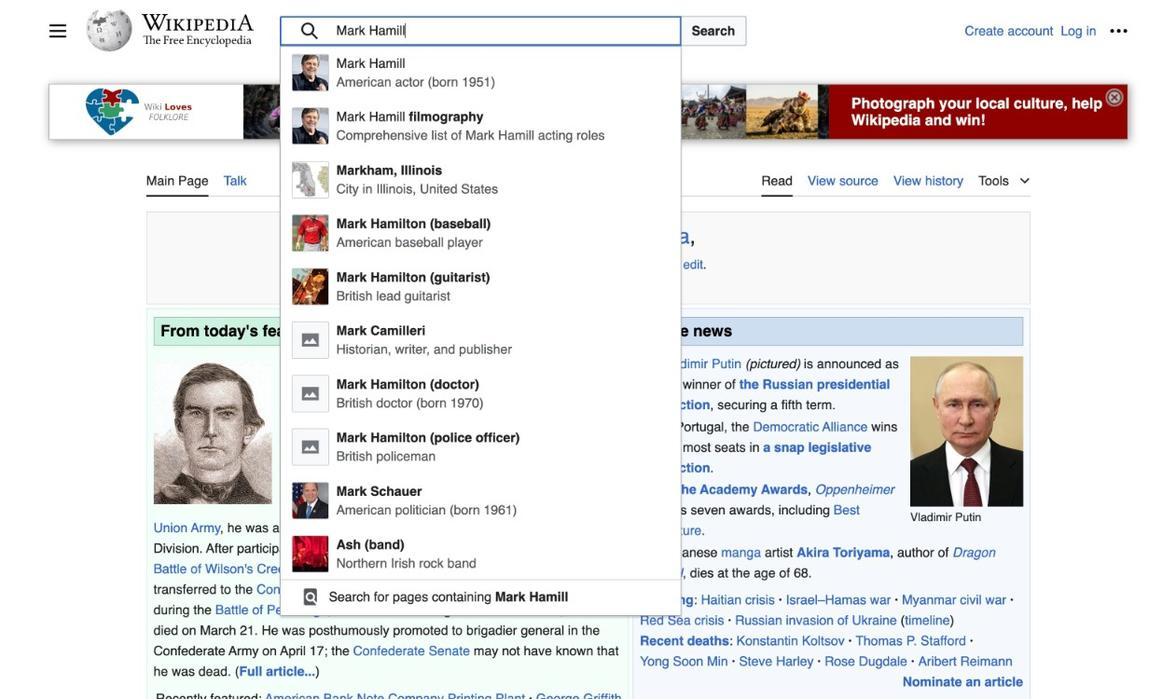 Task type: vqa. For each thing, say whether or not it's contained in the screenshot.
12th diff from the top
no



Task type: locate. For each thing, give the bounding box(es) containing it.
None search field
[[280, 16, 965, 616]]

the free encyclopedia image
[[143, 35, 252, 48]]

main content
[[49, 162, 1128, 700]]

log in and more options image
[[1110, 21, 1128, 40]]

william y. slack image
[[154, 361, 272, 504]]

personal tools navigation
[[965, 16, 1134, 46]]

menu image
[[49, 21, 67, 40]]

Search Wikipedia search field
[[280, 16, 682, 46]]

wikipedia image
[[142, 14, 254, 31]]

vladimir putin in 2023 image
[[910, 357, 1023, 507]]



Task type: describe. For each thing, give the bounding box(es) containing it.
search results list box
[[280, 46, 681, 614]]

hide image
[[1106, 89, 1124, 107]]



